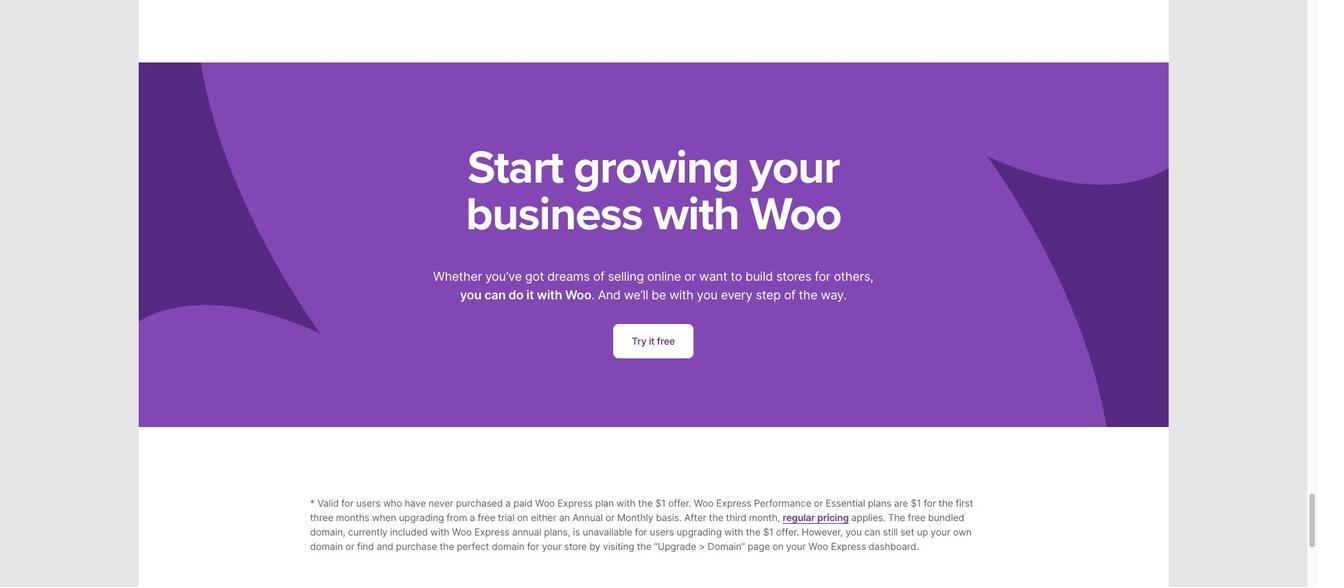 Task type: vqa. For each thing, say whether or not it's contained in the screenshot.
up on the right bottom of the page
yes



Task type: describe. For each thing, give the bounding box(es) containing it.
paid
[[514, 497, 533, 509]]

1 vertical spatial it
[[649, 335, 655, 347]]

months
[[336, 512, 370, 523]]

third
[[726, 512, 747, 523]]

pricing
[[818, 512, 849, 523]]

every
[[721, 288, 753, 302]]

trial
[[498, 512, 515, 523]]

0 horizontal spatial a
[[470, 512, 475, 523]]

1 domain from the left
[[310, 541, 343, 552]]

free inside * valid for users who have never purchased a paid woo express plan with the $1 offer. woo express performance or essential plans are $1 for the first three months when upgrading from a free trial on either an annual or monthly basis. after the third month,
[[478, 512, 495, 523]]

*
[[310, 497, 315, 509]]

0 horizontal spatial you
[[460, 288, 482, 302]]

express down however,
[[831, 541, 866, 552]]

0 horizontal spatial of
[[593, 269, 605, 284]]

for down annual
[[527, 541, 539, 552]]

after
[[684, 512, 707, 523]]

for down monthly
[[635, 526, 647, 538]]

essential
[[826, 497, 865, 509]]

have
[[405, 497, 426, 509]]

annual
[[573, 512, 603, 523]]

with down third
[[725, 526, 744, 538]]

never
[[429, 497, 453, 509]]

first
[[956, 497, 973, 509]]

can inside whether you've got dreams of selling online or want to build stores for others, you can do it with woo . and we'll be with you every step of the way.
[[485, 288, 506, 302]]

the up bundled
[[939, 497, 953, 509]]

plans,
[[544, 526, 570, 538]]

three
[[310, 512, 334, 523]]

business
[[466, 187, 643, 242]]

0 horizontal spatial $1
[[655, 497, 666, 509]]

monthly
[[617, 512, 654, 523]]

whether you've got dreams of selling online or want to build stores for others, you can do it with woo . and we'll be with you every step of the way.
[[433, 269, 874, 302]]

plans
[[868, 497, 892, 509]]

up
[[917, 526, 928, 538]]

1 horizontal spatial a
[[506, 497, 511, 509]]

offer. inside applies. the free bundled domain, currently included with woo express annual plans, is unavailable for users upgrading with the $1 offer. however, you can still set up your own domain or find and purchase the perfect domain for your store by visiting the "upgrade > domain" page on your woo express dashboard.
[[776, 526, 799, 538]]

the up page
[[746, 526, 761, 538]]

got
[[525, 269, 544, 284]]

woo inside whether you've got dreams of selling online or want to build stores for others, you can do it with woo . and we'll be with you every step of the way.
[[565, 288, 592, 302]]

* valid for users who have never purchased a paid woo express plan with the $1 offer. woo express performance or essential plans are $1 for the first three months when upgrading from a free trial on either an annual or monthly basis. after the third month,
[[310, 497, 973, 523]]

or up unavailable
[[606, 512, 615, 523]]

plan
[[595, 497, 614, 509]]

the right visiting
[[637, 541, 652, 552]]

either
[[531, 512, 557, 523]]

regular pricing link
[[783, 512, 849, 523]]

for up "months"
[[341, 497, 354, 509]]

2 horizontal spatial $1
[[911, 497, 921, 509]]

find
[[357, 541, 374, 552]]

set
[[901, 526, 915, 538]]

valid
[[317, 497, 339, 509]]

$1 inside applies. the free bundled domain, currently included with woo express annual plans, is unavailable for users upgrading with the $1 offer. however, you can still set up your own domain or find and purchase the perfect domain for your store by visiting the "upgrade > domain" page on your woo express dashboard.
[[763, 526, 774, 538]]

woo up the after
[[694, 497, 714, 509]]

the left third
[[709, 512, 724, 523]]

users inside * valid for users who have never purchased a paid woo express plan with the $1 offer. woo express performance or essential plans are $1 for the first three months when upgrading from a free trial on either an annual or monthly basis. after the third month,
[[356, 497, 381, 509]]

or inside applies. the free bundled domain, currently included with woo express annual plans, is unavailable for users upgrading with the $1 offer. however, you can still set up your own domain or find and purchase the perfect domain for your store by visiting the "upgrade > domain" page on your woo express dashboard.
[[345, 541, 355, 552]]

basis.
[[656, 512, 682, 523]]

perfect
[[457, 541, 489, 552]]

try it free link
[[613, 324, 694, 359]]

purchase
[[396, 541, 437, 552]]

the left "perfect"
[[440, 541, 454, 552]]

express up third
[[717, 497, 752, 509]]

dreams
[[548, 269, 590, 284]]

or up regular pricing
[[814, 497, 823, 509]]

with woo
[[653, 187, 841, 242]]

and
[[598, 288, 621, 302]]

whether
[[433, 269, 482, 284]]

however,
[[802, 526, 843, 538]]

still
[[883, 526, 898, 538]]

be
[[652, 288, 666, 302]]

performance
[[754, 497, 812, 509]]

online
[[647, 269, 681, 284]]

bundled
[[928, 512, 965, 523]]

do
[[509, 288, 524, 302]]

free for try it free
[[657, 335, 675, 347]]

express down trial
[[475, 526, 510, 538]]

domain,
[[310, 526, 345, 538]]

included
[[390, 526, 428, 538]]

1 horizontal spatial you
[[697, 288, 718, 302]]

start
[[468, 140, 563, 196]]



Task type: locate. For each thing, give the bounding box(es) containing it.
the way.
[[799, 288, 847, 302]]

of
[[593, 269, 605, 284], [784, 288, 796, 302]]

the
[[638, 497, 653, 509], [939, 497, 953, 509], [709, 512, 724, 523], [746, 526, 761, 538], [440, 541, 454, 552], [637, 541, 652, 552]]

it inside whether you've got dreams of selling online or want to build stores for others, you can do it with woo . and we'll be with you every step of the way.
[[527, 288, 534, 302]]

your inside start growing your business with woo
[[750, 140, 840, 196]]

it right try
[[649, 335, 655, 347]]

upgrading up ">"
[[677, 526, 722, 538]]

store
[[564, 541, 587, 552]]

users inside applies. the free bundled domain, currently included with woo express annual plans, is unavailable for users upgrading with the $1 offer. however, you can still set up your own domain or find and purchase the perfect domain for your store by visiting the "upgrade > domain" page on your woo express dashboard.
[[650, 526, 674, 538]]

1 vertical spatial on
[[773, 541, 784, 552]]

1 horizontal spatial on
[[773, 541, 784, 552]]

1 horizontal spatial free
[[657, 335, 675, 347]]

>
[[699, 541, 705, 552]]

are
[[894, 497, 908, 509]]

$1
[[655, 497, 666, 509], [911, 497, 921, 509], [763, 526, 774, 538]]

visiting
[[603, 541, 634, 552]]

the up monthly
[[638, 497, 653, 509]]

with up monthly
[[617, 497, 636, 509]]

0 horizontal spatial free
[[478, 512, 495, 523]]

1 horizontal spatial domain
[[492, 541, 525, 552]]

1 vertical spatial offer.
[[776, 526, 799, 538]]

build
[[746, 269, 773, 284]]

a right from at the bottom of the page
[[470, 512, 475, 523]]

free inside applies. the free bundled domain, currently included with woo express annual plans, is unavailable for users upgrading with the $1 offer. however, you can still set up your own domain or find and purchase the perfect domain for your store by visiting the "upgrade > domain" page on your woo express dashboard.
[[908, 512, 926, 523]]

woo down from at the bottom of the page
[[452, 526, 472, 538]]

applies. the free bundled domain, currently included with woo express annual plans, is unavailable for users upgrading with the $1 offer. however, you can still set up your own domain or find and purchase the perfect domain for your store by visiting the "upgrade > domain" page on your woo express dashboard.
[[310, 512, 972, 552]]

and
[[377, 541, 393, 552]]

1 vertical spatial users
[[650, 526, 674, 538]]

or
[[685, 269, 696, 284], [814, 497, 823, 509], [606, 512, 615, 523], [345, 541, 355, 552]]

for up bundled
[[924, 497, 936, 509]]

regular pricing
[[783, 512, 849, 523]]

can
[[485, 288, 506, 302], [865, 526, 881, 538]]

can inside applies. the free bundled domain, currently included with woo express annual plans, is unavailable for users upgrading with the $1 offer. however, you can still set up your own domain or find and purchase the perfect domain for your store by visiting the "upgrade > domain" page on your woo express dashboard.
[[865, 526, 881, 538]]

you down whether
[[460, 288, 482, 302]]

1 horizontal spatial offer.
[[776, 526, 799, 538]]

to
[[731, 269, 742, 284]]

0 vertical spatial upgrading
[[399, 512, 444, 523]]

2 horizontal spatial you
[[846, 526, 862, 538]]

own
[[953, 526, 972, 538]]

purchased
[[456, 497, 503, 509]]

or left find
[[345, 541, 355, 552]]

we'll
[[624, 288, 648, 302]]

domain down annual
[[492, 541, 525, 552]]

on right page
[[773, 541, 784, 552]]

.
[[592, 288, 595, 302]]

or inside whether you've got dreams of selling online or want to build stores for others, you can do it with woo . and we'll be with you every step of the way.
[[685, 269, 696, 284]]

2 domain from the left
[[492, 541, 525, 552]]

by
[[590, 541, 601, 552]]

0 horizontal spatial offer.
[[668, 497, 692, 509]]

1 vertical spatial of
[[784, 288, 796, 302]]

0 horizontal spatial domain
[[310, 541, 343, 552]]

0 vertical spatial users
[[356, 497, 381, 509]]

0 vertical spatial it
[[527, 288, 534, 302]]

users
[[356, 497, 381, 509], [650, 526, 674, 538]]

on
[[517, 512, 528, 523], [773, 541, 784, 552]]

1 horizontal spatial upgrading
[[677, 526, 722, 538]]

domain
[[310, 541, 343, 552], [492, 541, 525, 552]]

an
[[559, 512, 570, 523]]

domain"
[[708, 541, 745, 552]]

express up an
[[558, 497, 593, 509]]

with down "got"
[[537, 288, 562, 302]]

0 vertical spatial on
[[517, 512, 528, 523]]

woo up either on the left of the page
[[535, 497, 555, 509]]

stores
[[776, 269, 812, 284]]

1 vertical spatial can
[[865, 526, 881, 538]]

"upgrade
[[654, 541, 697, 552]]

your
[[750, 140, 840, 196], [931, 526, 951, 538], [542, 541, 562, 552], [786, 541, 806, 552]]

it right "do"
[[527, 288, 534, 302]]

try
[[632, 335, 647, 347]]

1 horizontal spatial $1
[[763, 526, 774, 538]]

woo down however,
[[809, 541, 829, 552]]

annual
[[512, 526, 542, 538]]

from
[[447, 512, 467, 523]]

upgrading inside applies. the free bundled domain, currently included with woo express annual plans, is unavailable for users upgrading with the $1 offer. however, you can still set up your own domain or find and purchase the perfect domain for your store by visiting the "upgrade > domain" page on your woo express dashboard.
[[677, 526, 722, 538]]

offer. up basis.
[[668, 497, 692, 509]]

$1 down month,
[[763, 526, 774, 538]]

free down purchased at the bottom left of the page
[[478, 512, 495, 523]]

selling
[[608, 269, 644, 284]]

0 vertical spatial of
[[593, 269, 605, 284]]

1 horizontal spatial of
[[784, 288, 796, 302]]

users up "months"
[[356, 497, 381, 509]]

you inside applies. the free bundled domain, currently included with woo express annual plans, is unavailable for users upgrading with the $1 offer. however, you can still set up your own domain or find and purchase the perfect domain for your store by visiting the "upgrade > domain" page on your woo express dashboard.
[[846, 526, 862, 538]]

free
[[657, 335, 675, 347], [478, 512, 495, 523], [908, 512, 926, 523]]

with
[[537, 288, 562, 302], [670, 288, 694, 302], [617, 497, 636, 509], [431, 526, 450, 538], [725, 526, 744, 538]]

page
[[748, 541, 770, 552]]

you down applies.
[[846, 526, 862, 538]]

0 horizontal spatial upgrading
[[399, 512, 444, 523]]

applies.
[[852, 512, 886, 523]]

1 horizontal spatial it
[[649, 335, 655, 347]]

on down paid
[[517, 512, 528, 523]]

unavailable
[[583, 526, 633, 538]]

month,
[[749, 512, 780, 523]]

for
[[815, 269, 831, 284], [341, 497, 354, 509], [924, 497, 936, 509], [635, 526, 647, 538], [527, 541, 539, 552]]

0 horizontal spatial it
[[527, 288, 534, 302]]

1 vertical spatial upgrading
[[677, 526, 722, 538]]

the
[[888, 512, 906, 523]]

a
[[506, 497, 511, 509], [470, 512, 475, 523]]

domain down domain,
[[310, 541, 343, 552]]

you've
[[485, 269, 522, 284]]

woo
[[565, 288, 592, 302], [535, 497, 555, 509], [694, 497, 714, 509], [452, 526, 472, 538], [809, 541, 829, 552]]

is
[[573, 526, 580, 538]]

2 horizontal spatial free
[[908, 512, 926, 523]]

it
[[527, 288, 534, 302], [649, 335, 655, 347]]

can down you've
[[485, 288, 506, 302]]

0 horizontal spatial can
[[485, 288, 506, 302]]

upgrading inside * valid for users who have never purchased a paid woo express plan with the $1 offer. woo express performance or essential plans are $1 for the first three months when upgrading from a free trial on either an annual or monthly basis. after the third month,
[[399, 512, 444, 523]]

regular
[[783, 512, 815, 523]]

start growing your business with woo
[[466, 140, 841, 242]]

a up trial
[[506, 497, 511, 509]]

when
[[372, 512, 396, 523]]

on inside * valid for users who have never purchased a paid woo express plan with the $1 offer. woo express performance or essential plans are $1 for the first three months when upgrading from a free trial on either an annual or monthly basis. after the third month,
[[517, 512, 528, 523]]

with right the "be"
[[670, 288, 694, 302]]

of up .
[[593, 269, 605, 284]]

step
[[756, 288, 781, 302]]

offer.
[[668, 497, 692, 509], [776, 526, 799, 538]]

offer. down regular
[[776, 526, 799, 538]]

$1 up basis.
[[655, 497, 666, 509]]

free right try
[[657, 335, 675, 347]]

you
[[460, 288, 482, 302], [697, 288, 718, 302], [846, 526, 862, 538]]

want
[[699, 269, 728, 284]]

0 vertical spatial offer.
[[668, 497, 692, 509]]

with down from at the bottom of the page
[[431, 526, 450, 538]]

who
[[383, 497, 402, 509]]

0 horizontal spatial users
[[356, 497, 381, 509]]

1 horizontal spatial users
[[650, 526, 674, 538]]

for inside whether you've got dreams of selling online or want to build stores for others, you can do it with woo . and we'll be with you every step of the way.
[[815, 269, 831, 284]]

1 vertical spatial a
[[470, 512, 475, 523]]

growing
[[574, 140, 739, 196]]

you down want on the top right of the page
[[697, 288, 718, 302]]

woo down dreams
[[565, 288, 592, 302]]

on inside applies. the free bundled domain, currently included with woo express annual plans, is unavailable for users upgrading with the $1 offer. however, you can still set up your own domain or find and purchase the perfect domain for your store by visiting the "upgrade > domain" page on your woo express dashboard.
[[773, 541, 784, 552]]

offer. inside * valid for users who have never purchased a paid woo express plan with the $1 offer. woo express performance or essential plans are $1 for the first three months when upgrading from a free trial on either an annual or monthly basis. after the third month,
[[668, 497, 692, 509]]

free up up
[[908, 512, 926, 523]]

others,
[[834, 269, 874, 284]]

1 horizontal spatial can
[[865, 526, 881, 538]]

try it free
[[632, 335, 675, 347]]

dashboard.
[[869, 541, 919, 552]]

users down basis.
[[650, 526, 674, 538]]

can down applies.
[[865, 526, 881, 538]]

$1 right are at the right bottom of the page
[[911, 497, 921, 509]]

with inside * valid for users who have never purchased a paid woo express plan with the $1 offer. woo express performance or essential plans are $1 for the first three months when upgrading from a free trial on either an annual or monthly basis. after the third month,
[[617, 497, 636, 509]]

0 horizontal spatial on
[[517, 512, 528, 523]]

currently
[[348, 526, 388, 538]]

for up the way.
[[815, 269, 831, 284]]

upgrading down the have
[[399, 512, 444, 523]]

0 vertical spatial can
[[485, 288, 506, 302]]

of down stores
[[784, 288, 796, 302]]

or left want on the top right of the page
[[685, 269, 696, 284]]

0 vertical spatial a
[[506, 497, 511, 509]]

free for applies. the free bundled domain, currently included with woo express annual plans, is unavailable for users upgrading with the $1 offer. however, you can still set up your own domain or find and purchase the perfect domain for your store by visiting the "upgrade > domain" page on your woo express dashboard.
[[908, 512, 926, 523]]



